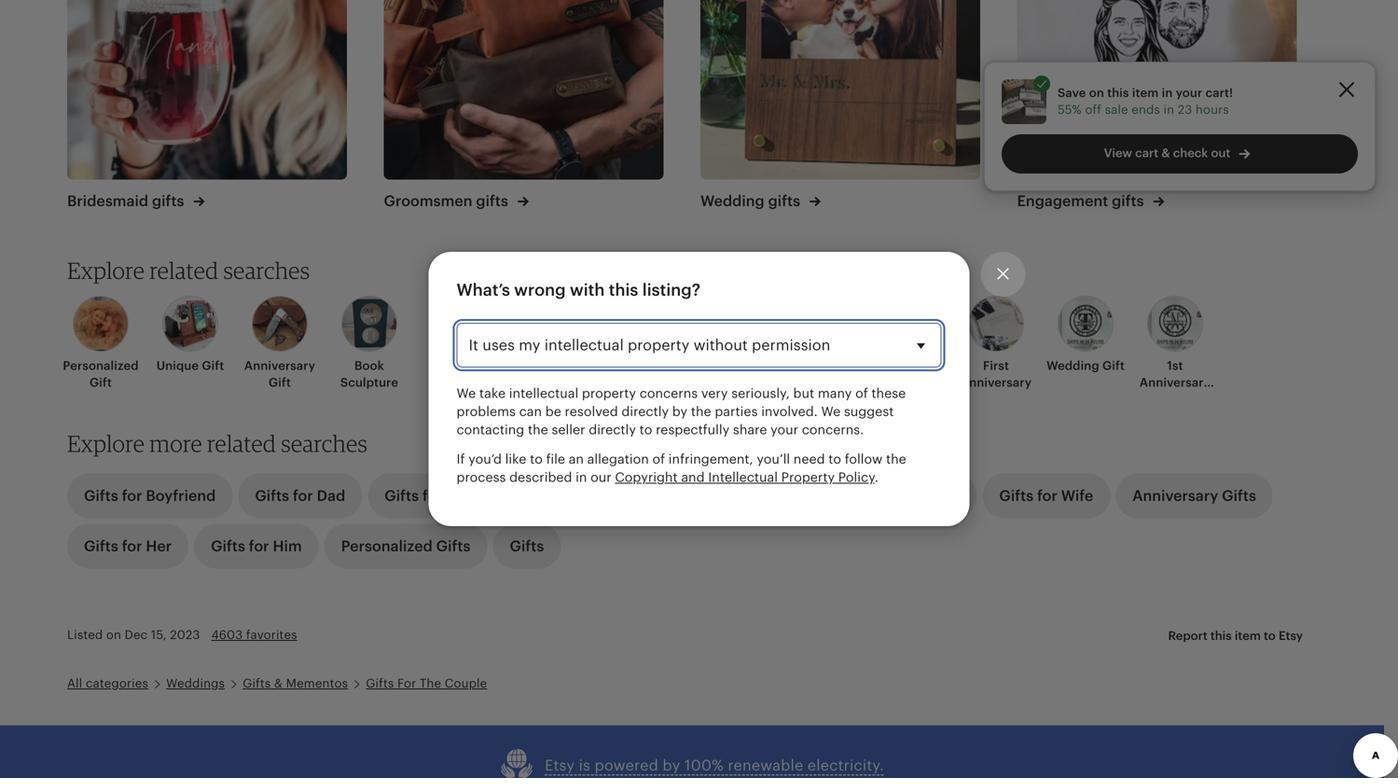 Task type: vqa. For each thing, say whether or not it's contained in the screenshot.
2nd (25% from left
no



Task type: describe. For each thing, give the bounding box(es) containing it.
of inside "we take intellectual property concerns very seriously, but many of these problems can be resolved directly by the parties involved. we suggest contacting the seller directly to respectfully share your concerns."
[[856, 386, 868, 401]]

report-item-overlay-title dialog
[[0, 0, 1399, 778]]

file
[[546, 452, 565, 467]]

couple
[[445, 676, 487, 690]]

etsy
[[545, 757, 575, 774]]

0 vertical spatial the
[[691, 404, 712, 419]]

allegation
[[587, 452, 649, 467]]

parties
[[715, 404, 758, 419]]

2023
[[170, 628, 200, 642]]

wedding gift
[[1047, 359, 1125, 373]]

anniversary right the unique gift
[[244, 359, 315, 373]]

paper
[[890, 359, 924, 373]]

gift for girlfriend gift
[[537, 376, 560, 390]]

groomsmen gifts
[[384, 193, 512, 210]]

view cart & check out
[[1104, 146, 1231, 160]]

all
[[67, 676, 82, 690]]

involved.
[[762, 404, 818, 419]]

0 horizontal spatial to
[[530, 452, 543, 467]]

girlfriend gift
[[520, 359, 577, 390]]

boyfriend gift link
[[420, 296, 498, 391]]

like
[[505, 452, 527, 467]]

described
[[510, 470, 572, 485]]

electricity.
[[808, 757, 884, 774]]

anniversary gift
[[244, 359, 315, 390]]

custom book fold
[[609, 359, 667, 390]]

unique
[[156, 359, 199, 373]]

girlfriend
[[520, 359, 577, 373]]

gifts for gifts for the couple
[[366, 676, 394, 690]]

15,
[[151, 628, 167, 642]]

book inside "book sculpture"
[[355, 359, 384, 373]]

listed on dec 15, 2023
[[67, 628, 200, 642]]

contacting
[[457, 423, 525, 437]]

by inside "we take intellectual property concerns very seriously, but many of these problems can be resolved directly by the parties involved. we suggest contacting the seller directly to respectfully share your concerns."
[[672, 404, 688, 419]]

copyright
[[615, 470, 678, 485]]

check
[[1173, 146, 1209, 160]]

1 vertical spatial searches
[[281, 430, 368, 457]]

what's wrong with this listing?
[[457, 281, 701, 300]]

and
[[681, 470, 705, 485]]

for
[[397, 676, 416, 690]]

what's
[[457, 281, 510, 300]]

engagement gifts
[[1017, 193, 1148, 210]]

concerns
[[640, 386, 698, 401]]

girlfriend gift link
[[509, 296, 588, 391]]

personalized gift
[[63, 359, 139, 390]]

very
[[701, 386, 728, 401]]

these
[[872, 386, 906, 401]]

categories
[[86, 676, 148, 690]]

wedding gifts
[[701, 193, 804, 210]]

1 vertical spatial related
[[207, 430, 276, 457]]

0 vertical spatial directly
[[622, 404, 669, 419]]

you'd
[[469, 452, 502, 467]]

gift for her
[[784, 359, 851, 373]]

need
[[794, 452, 825, 467]]

on for save
[[1090, 86, 1105, 100]]

gifts for bridesmaid
[[152, 193, 184, 210]]

gift for her link
[[778, 296, 856, 374]]

mementos
[[286, 676, 348, 690]]

the inside if you'd like to file an allegation of infringement, you'll need to follow the process described in our
[[886, 452, 907, 467]]

groomsmen gifts link
[[384, 0, 664, 212]]

book sculpture
[[340, 359, 398, 390]]

0 vertical spatial we
[[457, 386, 476, 401]]

0 vertical spatial in
[[1162, 86, 1173, 100]]

seller
[[552, 423, 586, 437]]

gifts for engagement
[[1112, 193, 1144, 210]]

process
[[457, 470, 506, 485]]

save
[[1058, 86, 1086, 100]]

first
[[983, 359, 1009, 373]]

personalized
[[63, 359, 139, 373]]

off
[[1085, 103, 1102, 117]]

respectfully
[[656, 423, 730, 437]]

our
[[591, 470, 612, 485]]

listing?
[[643, 281, 701, 300]]

explore related searches
[[67, 257, 310, 284]]

view cart & check out link
[[1002, 134, 1358, 174]]

an
[[569, 452, 584, 467]]

on for listed
[[106, 628, 121, 642]]

anniversary for paper anniversary
[[871, 376, 942, 390]]

1st anniversary gift
[[1140, 359, 1211, 407]]

copyright and intellectual property policy link
[[615, 470, 875, 485]]

more
[[149, 430, 202, 457]]

explore more related searches
[[67, 430, 368, 457]]

with
[[570, 281, 605, 300]]

gift up very
[[693, 359, 715, 373]]

by inside button
[[663, 757, 681, 774]]

dec
[[125, 628, 148, 642]]

problems
[[457, 404, 516, 419]]

etsy is powered by 100% renewable electricity.
[[545, 757, 884, 774]]

save on this item in your cart! 55% off sale ends in 23 hours
[[1058, 86, 1234, 117]]

boyfriend
[[430, 359, 488, 373]]

copyright and intellectual property policy .
[[615, 470, 879, 485]]

for for him
[[718, 359, 735, 373]]

100%
[[685, 757, 724, 774]]

gift for anniversary gift
[[269, 376, 291, 390]]

55%
[[1058, 103, 1082, 117]]

many
[[818, 386, 852, 401]]

view
[[1104, 146, 1133, 160]]

wedding gifts link
[[701, 0, 981, 212]]

custom
[[615, 359, 661, 373]]

1 horizontal spatial we
[[821, 404, 841, 419]]

anniversary gift link
[[241, 296, 319, 391]]

be
[[546, 404, 561, 419]]

.
[[875, 470, 879, 485]]

in inside if you'd like to file an allegation of infringement, you'll need to follow the process described in our
[[576, 470, 587, 485]]



Task type: locate. For each thing, give the bounding box(es) containing it.
we up 'concerns.'
[[821, 404, 841, 419]]

1 vertical spatial explore
[[67, 430, 145, 457]]

to inside "we take intellectual property concerns very seriously, but many of these problems can be resolved directly by the parties involved. we suggest contacting the seller directly to respectfully share your concerns."
[[640, 423, 653, 437]]

directly down concerns
[[622, 404, 669, 419]]

on inside save on this item in your cart! 55% off sale ends in 23 hours
[[1090, 86, 1105, 100]]

related inside region
[[149, 257, 219, 284]]

property
[[782, 470, 835, 485]]

gifts
[[152, 193, 184, 210], [476, 193, 508, 210], [768, 193, 801, 210], [1112, 193, 1144, 210]]

1st
[[1168, 359, 1184, 373]]

sculpture
[[340, 376, 398, 390]]

1 vertical spatial the
[[528, 423, 548, 437]]

powered
[[595, 757, 659, 774]]

wedding for wedding gift
[[1047, 359, 1100, 373]]

2 horizontal spatial to
[[829, 452, 842, 467]]

the right follow
[[886, 452, 907, 467]]

explore inside region
[[67, 257, 145, 284]]

book inside custom book fold
[[609, 376, 639, 390]]

this inside report-item-overlay-title dialog
[[609, 281, 639, 300]]

of up copyright
[[653, 452, 665, 467]]

0 horizontal spatial this
[[609, 281, 639, 300]]

1st anniversary gift link
[[1136, 296, 1215, 407]]

2 vertical spatial the
[[886, 452, 907, 467]]

wedding for wedding gifts
[[701, 193, 765, 210]]

you'll
[[757, 452, 790, 467]]

anniversary down "first"
[[961, 376, 1032, 390]]

can
[[519, 404, 542, 419]]

gift down boyfriend
[[448, 376, 470, 390]]

explore
[[67, 257, 145, 284], [67, 430, 145, 457]]

explore down personalized gift
[[67, 430, 145, 457]]

2 vertical spatial in
[[576, 470, 587, 485]]

etsy is powered by 100% renewable electricity. button
[[500, 748, 884, 778]]

gift inside anniversary gift
[[269, 376, 291, 390]]

book up "sculpture"
[[355, 359, 384, 373]]

resolved
[[565, 404, 618, 419]]

custom book fold link
[[599, 296, 677, 391]]

1 vertical spatial of
[[653, 452, 665, 467]]

0 vertical spatial searches
[[223, 257, 310, 284]]

by
[[672, 404, 688, 419], [663, 757, 681, 774]]

2 for from the left
[[809, 359, 826, 373]]

on left dec
[[106, 628, 121, 642]]

gift for wedding gift
[[1103, 359, 1125, 373]]

her
[[829, 359, 851, 373]]

follow
[[845, 452, 883, 467]]

0 horizontal spatial of
[[653, 452, 665, 467]]

in left 23
[[1164, 103, 1175, 117]]

0 vertical spatial on
[[1090, 86, 1105, 100]]

directly down resolved
[[589, 423, 636, 437]]

to
[[640, 423, 653, 437], [530, 452, 543, 467], [829, 452, 842, 467]]

anniversary down 'paper'
[[871, 376, 942, 390]]

explore for explore more related searches
[[67, 430, 145, 457]]

3 gifts from the left
[[768, 193, 801, 210]]

related up unique gift link
[[149, 257, 219, 284]]

to right need
[[829, 452, 842, 467]]

renewable
[[728, 757, 804, 774]]

bridesmaid
[[67, 193, 148, 210]]

bridesmaid gifts
[[67, 193, 188, 210]]

gift down personalized
[[90, 376, 112, 390]]

to up allegation
[[640, 423, 653, 437]]

gift right unique at left
[[202, 359, 224, 373]]

the down can
[[528, 423, 548, 437]]

by left 100%
[[663, 757, 681, 774]]

we take intellectual property concerns very seriously, but many of these problems can be resolved directly by the parties involved. we suggest contacting the seller directly to respectfully share your concerns.
[[457, 386, 906, 437]]

for left her at right top
[[809, 359, 826, 373]]

gifts & mementos link
[[243, 676, 348, 690]]

gift up explore more related searches
[[269, 376, 291, 390]]

your inside save on this item in your cart! 55% off sale ends in 23 hours
[[1176, 86, 1203, 100]]

listed
[[67, 628, 103, 642]]

4 gifts from the left
[[1112, 193, 1144, 210]]

0 horizontal spatial your
[[771, 423, 799, 437]]

your down involved.
[[771, 423, 799, 437]]

intellectual
[[708, 470, 778, 485]]

gifts & mementos
[[243, 676, 348, 690]]

searches
[[223, 257, 310, 284], [281, 430, 368, 457]]

book down custom
[[609, 376, 639, 390]]

in down the an
[[576, 470, 587, 485]]

boyfriend gift
[[430, 359, 488, 390]]

0 vertical spatial book
[[355, 359, 384, 373]]

weddings link
[[166, 676, 225, 690]]

gifts for the couple link
[[366, 676, 487, 690]]

engagement gifts link
[[1017, 0, 1297, 212]]

gifts for groomsmen
[[476, 193, 508, 210]]

1 vertical spatial wedding
[[1047, 359, 1100, 373]]

unique gift
[[156, 359, 224, 373]]

1 horizontal spatial book
[[609, 376, 639, 390]]

gift inside personalized gift
[[90, 376, 112, 390]]

explore related searches region
[[56, 257, 1329, 425]]

explore for explore related searches
[[67, 257, 145, 284]]

1 horizontal spatial for
[[809, 359, 826, 373]]

the up respectfully
[[691, 404, 712, 419]]

your inside "we take intellectual property concerns very seriously, but many of these problems can be resolved directly by the parties involved. we suggest contacting the seller directly to respectfully share your concerns."
[[771, 423, 799, 437]]

anniversary for first anniversary
[[961, 376, 1032, 390]]

anniversary
[[244, 359, 315, 373], [871, 376, 942, 390], [961, 376, 1032, 390], [1140, 376, 1211, 390]]

1 horizontal spatial &
[[1162, 146, 1171, 160]]

1 vertical spatial directly
[[589, 423, 636, 437]]

0 vertical spatial &
[[1162, 146, 1171, 160]]

we
[[457, 386, 476, 401], [821, 404, 841, 419]]

gift for him link
[[689, 296, 767, 374]]

related
[[149, 257, 219, 284], [207, 430, 276, 457]]

1 vertical spatial by
[[663, 757, 681, 774]]

0 horizontal spatial &
[[274, 676, 283, 690]]

0 horizontal spatial wedding
[[701, 193, 765, 210]]

engagement
[[1017, 193, 1109, 210]]

on up off
[[1090, 86, 1105, 100]]

all categories
[[67, 676, 148, 690]]

anniversary down 1st
[[1140, 376, 1211, 390]]

personalized gift link
[[62, 296, 140, 391]]

0 vertical spatial explore
[[67, 257, 145, 284]]

gift for unique gift
[[202, 359, 224, 373]]

of up suggest
[[856, 386, 868, 401]]

1 explore from the top
[[67, 257, 145, 284]]

policy
[[839, 470, 875, 485]]

gift down 1st
[[1164, 393, 1187, 407]]

gift left 1st
[[1103, 359, 1125, 373]]

searches up anniversary gift link
[[223, 257, 310, 284]]

1 for from the left
[[718, 359, 735, 373]]

0 vertical spatial by
[[672, 404, 688, 419]]

1 horizontal spatial on
[[1090, 86, 1105, 100]]

1 horizontal spatial this
[[1108, 86, 1129, 100]]

gift
[[202, 359, 224, 373], [693, 359, 715, 373], [784, 359, 806, 373], [1103, 359, 1125, 373], [90, 376, 112, 390], [269, 376, 291, 390], [448, 376, 470, 390], [537, 376, 560, 390], [1164, 393, 1187, 407]]

gifts for wedding
[[768, 193, 801, 210]]

0 horizontal spatial book
[[355, 359, 384, 373]]

1 vertical spatial we
[[821, 404, 841, 419]]

1 horizontal spatial of
[[856, 386, 868, 401]]

1 vertical spatial book
[[609, 376, 639, 390]]

gift down the girlfriend
[[537, 376, 560, 390]]

0 horizontal spatial for
[[718, 359, 735, 373]]

gift inside the "boyfriend gift"
[[448, 376, 470, 390]]

&
[[1162, 146, 1171, 160], [274, 676, 283, 690]]

gifts left for
[[366, 676, 394, 690]]

2 explore from the top
[[67, 430, 145, 457]]

gift inside girlfriend gift
[[537, 376, 560, 390]]

1 vertical spatial &
[[274, 676, 283, 690]]

in
[[1162, 86, 1173, 100], [1164, 103, 1175, 117], [576, 470, 587, 485]]

groomsmen
[[384, 193, 473, 210]]

2 gifts from the left
[[476, 193, 508, 210]]

1 horizontal spatial your
[[1176, 86, 1203, 100]]

gift inside 1st anniversary gift
[[1164, 393, 1187, 407]]

1 vertical spatial your
[[771, 423, 799, 437]]

book sculpture link
[[330, 296, 409, 391]]

0 vertical spatial wedding
[[701, 193, 765, 210]]

related right more
[[207, 430, 276, 457]]

searches inside region
[[223, 257, 310, 284]]

of inside if you'd like to file an allegation of infringement, you'll need to follow the process described in our
[[653, 452, 665, 467]]

to up the described
[[530, 452, 543, 467]]

& left mementos
[[274, 676, 283, 690]]

in right 'item'
[[1162, 86, 1173, 100]]

we left the take on the left
[[457, 386, 476, 401]]

searches down "sculpture"
[[281, 430, 368, 457]]

for for her
[[809, 359, 826, 373]]

1 horizontal spatial to
[[640, 423, 653, 437]]

gift up "but"
[[784, 359, 806, 373]]

gifts for gifts & mementos
[[243, 676, 271, 690]]

this right with
[[609, 281, 639, 300]]

paper anniversary link
[[868, 296, 946, 391]]

if
[[457, 452, 465, 467]]

ends
[[1132, 103, 1161, 117]]

but
[[794, 386, 815, 401]]

1 gifts from the left
[[243, 676, 271, 690]]

wedding gift link
[[1047, 296, 1125, 374]]

the
[[691, 404, 712, 419], [528, 423, 548, 437], [886, 452, 907, 467]]

explore down the bridesmaid
[[67, 257, 145, 284]]

wrong
[[514, 281, 566, 300]]

& right the cart
[[1162, 146, 1171, 160]]

0 vertical spatial your
[[1176, 86, 1203, 100]]

gift for him
[[693, 359, 762, 373]]

0 horizontal spatial gifts
[[243, 676, 271, 690]]

0 vertical spatial this
[[1108, 86, 1129, 100]]

2 horizontal spatial the
[[886, 452, 907, 467]]

0 horizontal spatial on
[[106, 628, 121, 642]]

gifts left mementos
[[243, 676, 271, 690]]

0 vertical spatial related
[[149, 257, 219, 284]]

your up 23
[[1176, 86, 1203, 100]]

1 horizontal spatial gifts
[[366, 676, 394, 690]]

of
[[856, 386, 868, 401], [653, 452, 665, 467]]

0 horizontal spatial we
[[457, 386, 476, 401]]

on
[[1090, 86, 1105, 100], [106, 628, 121, 642]]

book
[[355, 359, 384, 373], [609, 376, 639, 390]]

1 vertical spatial on
[[106, 628, 121, 642]]

2 gifts from the left
[[366, 676, 394, 690]]

gift for boyfriend gift
[[448, 376, 470, 390]]

by down concerns
[[672, 404, 688, 419]]

property
[[582, 386, 636, 401]]

1 gifts from the left
[[152, 193, 184, 210]]

gifts for the couple
[[366, 676, 487, 690]]

gift for personalized gift
[[90, 376, 112, 390]]

the
[[420, 676, 441, 690]]

cart
[[1136, 146, 1159, 160]]

suggest
[[844, 404, 894, 419]]

wedding inside explore related searches region
[[1047, 359, 1100, 373]]

him
[[738, 359, 762, 373]]

for left the him
[[718, 359, 735, 373]]

this
[[1108, 86, 1129, 100], [609, 281, 639, 300]]

your
[[1176, 86, 1203, 100], [771, 423, 799, 437]]

this up sale
[[1108, 86, 1129, 100]]

infringement,
[[669, 452, 754, 467]]

this inside save on this item in your cart! 55% off sale ends in 23 hours
[[1108, 86, 1129, 100]]

0 horizontal spatial the
[[528, 423, 548, 437]]

1 vertical spatial this
[[609, 281, 639, 300]]

1 horizontal spatial the
[[691, 404, 712, 419]]

anniversary for 1st anniversary gift
[[1140, 376, 1211, 390]]

0 vertical spatial of
[[856, 386, 868, 401]]

1 vertical spatial in
[[1164, 103, 1175, 117]]

1 horizontal spatial wedding
[[1047, 359, 1100, 373]]

if you'd like to file an allegation of infringement, you'll need to follow the process described in our
[[457, 452, 907, 485]]



